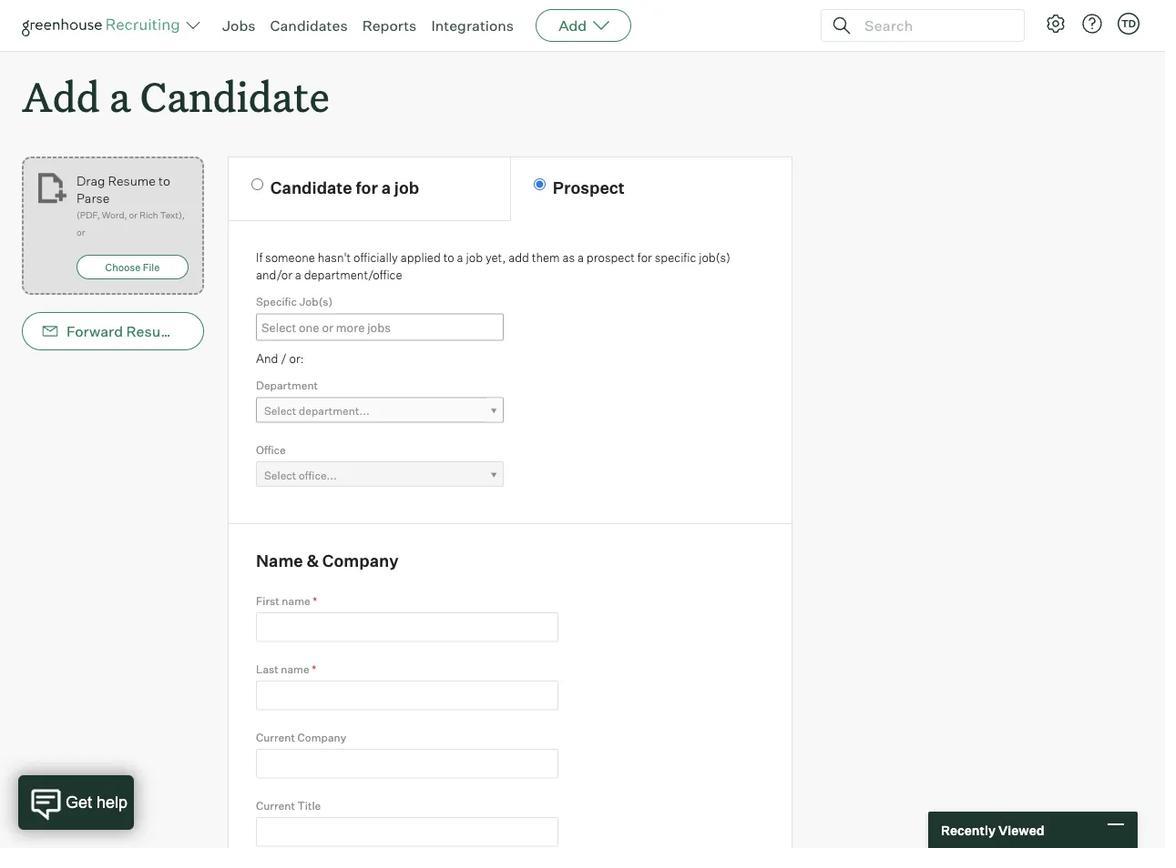 Task type: locate. For each thing, give the bounding box(es) containing it.
0 vertical spatial resume
[[108, 173, 156, 189]]

for up officially
[[356, 177, 378, 198]]

1 horizontal spatial or
[[129, 210, 138, 221]]

and / or:
[[256, 352, 304, 366]]

select
[[264, 405, 296, 418], [264, 469, 296, 483]]

1 vertical spatial current
[[256, 799, 295, 813]]

a down someone
[[295, 268, 301, 283]]

select down the office
[[264, 469, 296, 483]]

for left specific
[[637, 250, 652, 265]]

select office... link
[[256, 462, 504, 488]]

or:
[[289, 352, 304, 366]]

0 vertical spatial company
[[322, 551, 399, 571]]

0 horizontal spatial for
[[356, 177, 378, 198]]

0 vertical spatial to
[[158, 173, 170, 189]]

1 vertical spatial to
[[443, 250, 454, 265]]

company right &
[[322, 551, 399, 571]]

department/office
[[304, 268, 402, 283]]

a up officially
[[381, 177, 391, 198]]

0 horizontal spatial add
[[22, 69, 100, 123]]

add inside popup button
[[559, 16, 587, 35]]

(pdf,
[[76, 210, 100, 221]]

or down (pdf,
[[76, 227, 85, 238]]

0 horizontal spatial job
[[394, 177, 419, 198]]

0 vertical spatial or
[[129, 210, 138, 221]]

for
[[356, 177, 378, 198], [637, 250, 652, 265]]

candidates link
[[270, 16, 348, 35]]

0 vertical spatial current
[[256, 731, 295, 745]]

1 current from the top
[[256, 731, 295, 745]]

job up the applied
[[394, 177, 419, 198]]

resume inside button
[[126, 323, 182, 341]]

last name *
[[256, 663, 316, 676]]

1 horizontal spatial add
[[559, 16, 587, 35]]

forward resume via email
[[66, 323, 246, 341]]

0 vertical spatial *
[[313, 595, 317, 608]]

candidate right candidate for a job radio
[[270, 177, 352, 198]]

1 horizontal spatial for
[[637, 250, 652, 265]]

to inside drag resume to parse (pdf, word, or rich text), or
[[158, 173, 170, 189]]

to inside if someone hasn't officially applied to a job yet, add them as a prospect for specific job(s) and/or a department/office
[[443, 250, 454, 265]]

* right last
[[312, 663, 316, 676]]

choose
[[105, 261, 141, 273]]

department...
[[299, 405, 370, 418]]

None text field
[[256, 681, 558, 711], [256, 750, 558, 779], [256, 818, 558, 847], [256, 681, 558, 711], [256, 750, 558, 779], [256, 818, 558, 847]]

resume up rich
[[108, 173, 156, 189]]

Prospect radio
[[534, 179, 546, 191]]

title
[[297, 799, 321, 813]]

1 select from the top
[[264, 405, 296, 418]]

1 horizontal spatial to
[[443, 250, 454, 265]]

name
[[282, 595, 310, 608], [281, 663, 309, 676]]

reports link
[[362, 16, 417, 35]]

to
[[158, 173, 170, 189], [443, 250, 454, 265]]

a down greenhouse recruiting image
[[109, 69, 131, 123]]

if
[[256, 250, 263, 265]]

resume left via
[[126, 323, 182, 341]]

0 vertical spatial name
[[282, 595, 310, 608]]

None text field
[[257, 316, 514, 339], [256, 613, 558, 643], [257, 316, 514, 339], [256, 613, 558, 643]]

company
[[322, 551, 399, 571], [297, 731, 346, 745]]

email
[[208, 323, 246, 341]]

to right the applied
[[443, 250, 454, 265]]

if someone hasn't officially applied to a job yet, add them as a prospect for specific job(s) and/or a department/office
[[256, 250, 731, 283]]

parse
[[76, 190, 110, 206]]

a
[[109, 69, 131, 123], [381, 177, 391, 198], [457, 250, 463, 265], [577, 250, 584, 265], [295, 268, 301, 283]]

company up title
[[297, 731, 346, 745]]

someone
[[265, 250, 315, 265]]

1 vertical spatial for
[[637, 250, 652, 265]]

add
[[508, 250, 529, 265]]

0 vertical spatial add
[[559, 16, 587, 35]]

recently viewed
[[941, 823, 1044, 839]]

current
[[256, 731, 295, 745], [256, 799, 295, 813]]

0 vertical spatial select
[[264, 405, 296, 418]]

0 horizontal spatial to
[[158, 173, 170, 189]]

to up text),
[[158, 173, 170, 189]]

1 vertical spatial job
[[466, 250, 483, 265]]

prospect
[[553, 177, 625, 198]]

0 vertical spatial for
[[356, 177, 378, 198]]

1 vertical spatial company
[[297, 731, 346, 745]]

name for first
[[282, 595, 310, 608]]

integrations link
[[431, 16, 514, 35]]

add
[[559, 16, 587, 35], [22, 69, 100, 123]]

integrations
[[431, 16, 514, 35]]

select department...
[[264, 405, 370, 418]]

select for select department...
[[264, 405, 296, 418]]

candidate
[[140, 69, 330, 123], [270, 177, 352, 198]]

1 vertical spatial add
[[22, 69, 100, 123]]

name right first
[[282, 595, 310, 608]]

as
[[562, 250, 575, 265]]

word,
[[102, 210, 127, 221]]

recently
[[941, 823, 996, 839]]

or left rich
[[129, 210, 138, 221]]

resume inside drag resume to parse (pdf, word, or rich text), or
[[108, 173, 156, 189]]

0 vertical spatial candidate
[[140, 69, 330, 123]]

drag resume to parse (pdf, word, or rich text), or
[[76, 173, 185, 238]]

2 current from the top
[[256, 799, 295, 813]]

forward resume via email button
[[22, 313, 246, 351]]

current company
[[256, 731, 346, 745]]

1 vertical spatial *
[[312, 663, 316, 676]]

* down &
[[313, 595, 317, 608]]

1 horizontal spatial job
[[466, 250, 483, 265]]

job left the yet,
[[466, 250, 483, 265]]

td button
[[1114, 9, 1143, 38]]

current down last
[[256, 731, 295, 745]]

name & company
[[256, 551, 399, 571]]

1 vertical spatial name
[[281, 663, 309, 676]]

viewed
[[998, 823, 1044, 839]]

office
[[256, 443, 286, 457]]

add button
[[536, 9, 631, 42]]

select down "department"
[[264, 405, 296, 418]]

text),
[[160, 210, 185, 221]]

current left title
[[256, 799, 295, 813]]

resume
[[108, 173, 156, 189], [126, 323, 182, 341]]

name right last
[[281, 663, 309, 676]]

1 vertical spatial select
[[264, 469, 296, 483]]

1 vertical spatial resume
[[126, 323, 182, 341]]

current for current title
[[256, 799, 295, 813]]

and/or
[[256, 268, 292, 283]]

td
[[1121, 17, 1136, 30]]

department
[[256, 379, 318, 393]]

2 select from the top
[[264, 469, 296, 483]]

job
[[394, 177, 419, 198], [466, 250, 483, 265]]

0 horizontal spatial or
[[76, 227, 85, 238]]

resume for drag
[[108, 173, 156, 189]]

*
[[313, 595, 317, 608], [312, 663, 316, 676]]

office...
[[299, 469, 337, 483]]

candidate down jobs link
[[140, 69, 330, 123]]

or
[[129, 210, 138, 221], [76, 227, 85, 238]]



Task type: vqa. For each thing, say whether or not it's contained in the screenshot.
SCORECARDS
no



Task type: describe. For each thing, give the bounding box(es) containing it.
select for select office...
[[264, 469, 296, 483]]

/
[[281, 352, 287, 366]]

Candidate for a job radio
[[251, 179, 263, 191]]

last
[[256, 663, 278, 676]]

* for first name *
[[313, 595, 317, 608]]

forward
[[66, 323, 123, 341]]

first name *
[[256, 595, 317, 608]]

hasn't
[[318, 250, 351, 265]]

greenhouse recruiting image
[[22, 15, 186, 36]]

yet,
[[485, 250, 506, 265]]

current title
[[256, 799, 321, 813]]

specific
[[655, 250, 696, 265]]

specific job(s)
[[256, 295, 333, 309]]

reports
[[362, 16, 417, 35]]

job(s)
[[699, 250, 731, 265]]

1 vertical spatial or
[[76, 227, 85, 238]]

via
[[185, 323, 205, 341]]

drag
[[76, 173, 105, 189]]

td button
[[1118, 13, 1140, 35]]

0 vertical spatial job
[[394, 177, 419, 198]]

name for last
[[281, 663, 309, 676]]

specific
[[256, 295, 297, 309]]

choose file
[[105, 261, 160, 273]]

for inside if someone hasn't officially applied to a job yet, add them as a prospect for specific job(s) and/or a department/office
[[637, 250, 652, 265]]

jobs link
[[222, 16, 256, 35]]

1 vertical spatial candidate
[[270, 177, 352, 198]]

add for add
[[559, 16, 587, 35]]

current for current company
[[256, 731, 295, 745]]

a left the yet,
[[457, 250, 463, 265]]

candidates
[[270, 16, 348, 35]]

them
[[532, 250, 560, 265]]

name
[[256, 551, 303, 571]]

first
[[256, 595, 279, 608]]

job(s)
[[299, 295, 333, 309]]

a right as
[[577, 250, 584, 265]]

configure image
[[1045, 13, 1067, 35]]

prospect
[[586, 250, 635, 265]]

&
[[306, 551, 319, 571]]

file
[[143, 261, 160, 273]]

job inside if someone hasn't officially applied to a job yet, add them as a prospect for specific job(s) and/or a department/office
[[466, 250, 483, 265]]

jobs
[[222, 16, 256, 35]]

add for add a candidate
[[22, 69, 100, 123]]

and
[[256, 352, 278, 366]]

resume for forward
[[126, 323, 182, 341]]

* for last name *
[[312, 663, 316, 676]]

select office...
[[264, 469, 337, 483]]

applied
[[400, 250, 441, 265]]

select department... link
[[256, 398, 504, 424]]

candidate for a job
[[270, 177, 419, 198]]

Search text field
[[860, 12, 1007, 39]]

officially
[[354, 250, 398, 265]]

rich
[[140, 210, 158, 221]]

add a candidate
[[22, 69, 330, 123]]



